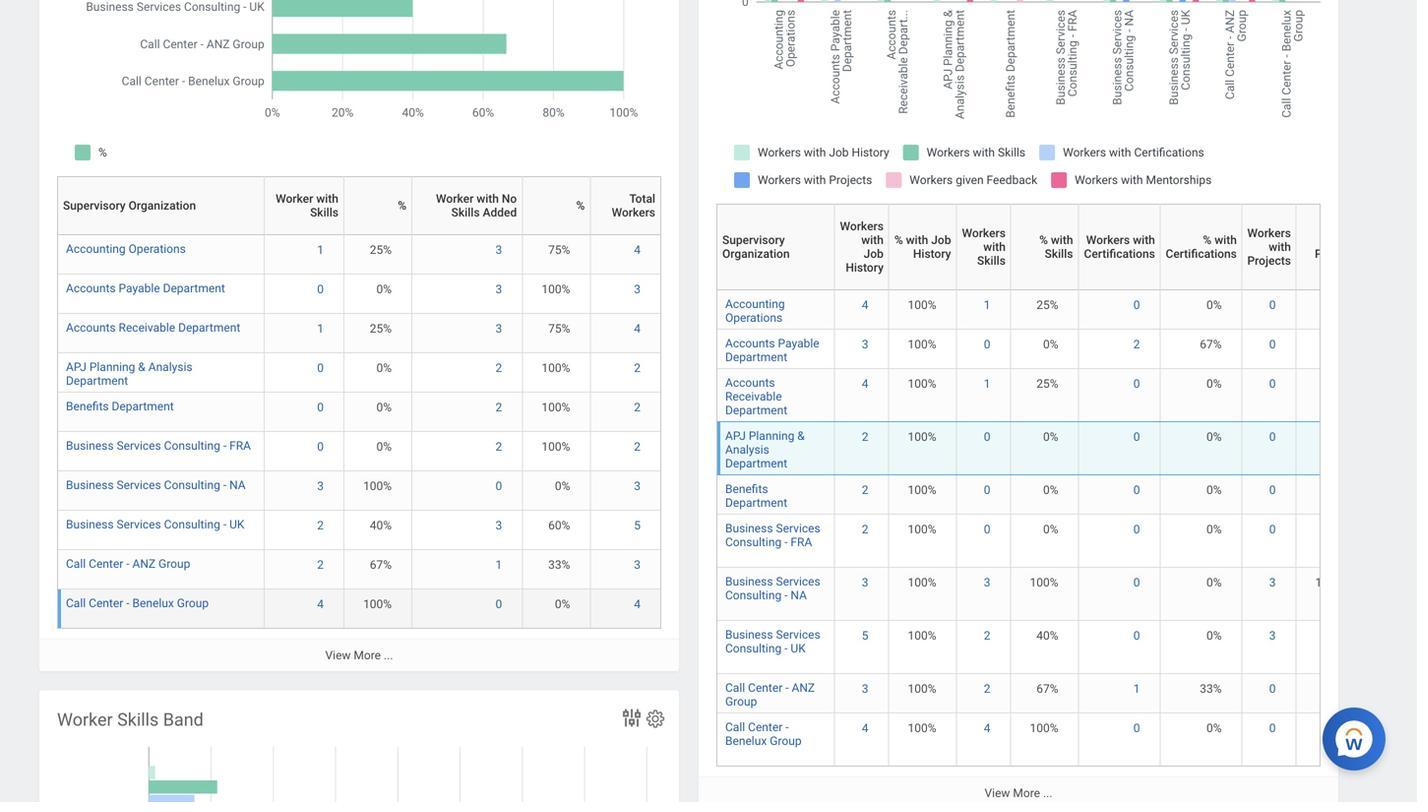 Task type: describe. For each thing, give the bounding box(es) containing it.
with for worker with skills
[[316, 192, 339, 206]]

call center - anz group for 3
[[726, 681, 815, 709]]

2 % button from the left
[[528, 176, 598, 234]]

% with projects image for accounts payable department
[[1305, 336, 1356, 352]]

accounting operations link for worker with skills
[[66, 238, 186, 256]]

job for workers with job history
[[864, 247, 884, 261]]

% with certifications button
[[1166, 204, 1250, 289]]

1 vertical spatial 40% button
[[1037, 628, 1062, 644]]

operations for workers with job history
[[726, 311, 783, 325]]

1 horizontal spatial accounts receivable department
[[726, 376, 788, 417]]

business services consulting - fra for 0
[[66, 439, 251, 453]]

workers for workers with skills
[[962, 226, 1006, 240]]

with for workers with projects
[[1269, 240, 1291, 254]]

1 vertical spatial apj planning & analysis department link
[[726, 425, 805, 470]]

business services consulting - na for 2
[[66, 478, 246, 492]]

supervisory for workers
[[723, 233, 785, 247]]

benelux for 3
[[726, 734, 767, 748]]

0 vertical spatial 5 button
[[634, 518, 644, 533]]

0 horizontal spatial 40% button
[[370, 518, 395, 533]]

1 horizontal spatial 67% button
[[1037, 681, 1062, 697]]

anz for 2
[[132, 557, 156, 571]]

analysis for apj planning & analysis department link to the top
[[148, 360, 193, 374]]

call center - benelux group for 2
[[66, 596, 209, 610]]

band
[[163, 710, 204, 731]]

na for 2
[[229, 478, 246, 492]]

% with projects image for business services consulting - uk
[[1305, 628, 1356, 644]]

worker with no skills added
[[436, 192, 517, 219]]

view for the rightmost view more ... link
[[985, 786, 1010, 800]]

4 % with projects image from the top
[[1305, 429, 1356, 445]]

call center - anz group link for 3
[[726, 677, 815, 709]]

supervisory organization for worker
[[63, 199, 196, 212]]

1 % button from the left
[[349, 176, 419, 234]]

business services consulting - uk link for 5
[[726, 624, 821, 655]]

5 for the topmost 5 button
[[634, 519, 641, 532]]

75% button for accounts receivable department
[[548, 321, 573, 337]]

center for 2
[[748, 681, 783, 695]]

- inside call center - benelux group
[[786, 720, 789, 734]]

business services consulting - na for 5
[[726, 575, 821, 602]]

% left total workers "button"
[[576, 199, 585, 212]]

workers with skills button
[[962, 204, 1018, 289]]

workers with projects button
[[1248, 204, 1304, 289]]

1 horizontal spatial accounts receivable department link
[[726, 372, 788, 417]]

1 vertical spatial benefits department
[[726, 482, 788, 510]]

skills for %
[[1045, 247, 1074, 261]]

planning for the bottom apj planning & analysis department link
[[749, 429, 795, 443]]

0 vertical spatial 67%
[[1200, 337, 1222, 351]]

worker for worker skills band
[[57, 710, 113, 731]]

3 % with projects image from the top
[[1305, 376, 1356, 392]]

view for leftmost view more ... link
[[325, 649, 351, 662]]

operations for worker with skills
[[129, 242, 186, 256]]

0 vertical spatial apj planning & analysis department link
[[66, 356, 193, 388]]

worker skills band element
[[39, 691, 679, 802]]

history for workers with job history
[[846, 261, 884, 274]]

workers inside total workers "button"
[[612, 206, 656, 219]]

1 horizontal spatial more
[[1013, 786, 1041, 800]]

0 vertical spatial 33% button
[[548, 557, 573, 573]]

1 horizontal spatial 67%
[[1037, 682, 1059, 696]]

% with projects
[[1315, 233, 1359, 261]]

1 vertical spatial &
[[798, 429, 805, 443]]

worker with skills button
[[270, 176, 351, 234]]

apj planning & analysis department for apj planning & analysis department link to the top
[[66, 360, 193, 388]]

fra for 0
[[229, 439, 251, 453]]

analysis for the bottom apj planning & analysis department link
[[726, 443, 770, 457]]

0 horizontal spatial 67% button
[[370, 557, 395, 573]]

fra for 2
[[791, 535, 812, 549]]

% for % with skills
[[1040, 233, 1048, 247]]

total
[[630, 192, 656, 206]]

5 % with projects image from the top
[[1305, 482, 1356, 498]]

with for % with job history
[[906, 233, 929, 247]]

67% inside worker skills snapshot 'element'
[[370, 558, 392, 572]]

workers with projects
[[1248, 226, 1291, 268]]

33% for 33% button to the bottom
[[1200, 682, 1222, 696]]

- inside business services consulting - fra
[[785, 535, 788, 549]]

benefits inside worker skills snapshot 'element'
[[66, 400, 109, 413]]

supervisory for worker
[[63, 199, 126, 212]]

accounts for 0
[[66, 281, 116, 295]]

job for % with job history
[[931, 233, 951, 247]]

total workers
[[612, 192, 656, 219]]

total workers button
[[596, 192, 656, 219]]

% with projects image for business services consulting - na
[[1305, 575, 1356, 591]]

accounts payable department link for workers with job history
[[726, 333, 820, 364]]

group for 0
[[177, 596, 209, 610]]

1 vertical spatial benefits department link
[[726, 478, 788, 510]]

configure worker skills band image
[[645, 708, 666, 730]]

33% for topmost 33% button
[[548, 558, 570, 572]]

consulting for business services consulting - uk link associated with 2
[[164, 518, 220, 531]]

0 vertical spatial 67% button
[[1200, 336, 1225, 352]]

with for workers with skills
[[984, 240, 1006, 254]]

with for % with certifications
[[1215, 233, 1237, 247]]

call center - benelux group for 3
[[726, 720, 802, 748]]

75% for accounting operations
[[548, 243, 570, 257]]

workers for workers with certifications
[[1087, 233, 1130, 247]]

workers with certifications button
[[1084, 204, 1168, 289]]

with for workers with job history
[[862, 233, 884, 247]]

consulting for "business services consulting - fra" link associated with 0
[[164, 439, 220, 453]]

business services consulting - fra link for 0
[[66, 435, 251, 453]]

1 vertical spatial 40%
[[1037, 629, 1059, 643]]

worker skills snapshot element
[[39, 0, 679, 671]]

organization for worker
[[129, 199, 196, 212]]

with for % with projects
[[1337, 233, 1359, 247]]

call for 0
[[66, 596, 86, 610]]

1 horizontal spatial 5 button
[[862, 628, 872, 644]]

business services consulting - fra for 2
[[726, 522, 821, 549]]

with for % with skills
[[1051, 233, 1074, 247]]

% with job history
[[895, 233, 951, 261]]

configure and view chart data image
[[620, 707, 644, 730]]

60%
[[548, 519, 570, 532]]

workers with job history
[[840, 219, 884, 274]]

call for 4
[[726, 720, 745, 734]]

center for 1
[[89, 557, 123, 571]]

% with projects image for business services consulting - fra
[[1305, 522, 1356, 537]]

% with job history button
[[894, 204, 964, 289]]

skills for worker
[[310, 206, 339, 219]]

business services consulting - uk link for 2
[[66, 514, 245, 531]]

group for 1
[[159, 557, 190, 571]]

60% button
[[548, 518, 573, 533]]

supervisory organization button for workers
[[723, 204, 842, 289]]

1 vertical spatial 33% button
[[1200, 681, 1225, 697]]



Task type: vqa. For each thing, say whether or not it's contained in the screenshot.


Task type: locate. For each thing, give the bounding box(es) containing it.
1 horizontal spatial view
[[985, 786, 1010, 800]]

100% button
[[542, 281, 573, 297], [908, 297, 940, 313], [908, 336, 940, 352], [542, 360, 573, 376], [908, 376, 940, 392], [542, 400, 573, 415], [908, 429, 940, 445], [542, 439, 573, 455], [363, 478, 395, 494], [908, 482, 940, 498], [908, 522, 940, 537], [908, 575, 940, 591], [1030, 575, 1062, 591], [363, 596, 395, 612], [908, 628, 940, 644], [908, 681, 940, 697], [908, 720, 940, 736], [1030, 720, 1062, 736]]

0 vertical spatial accounts payable department link
[[66, 277, 225, 295]]

workers inside workers with projects button
[[1248, 226, 1291, 240]]

business services consulting - uk inside worker skills snapshot 'element'
[[66, 518, 245, 531]]

call center - anz group for 2
[[66, 557, 190, 571]]

0 horizontal spatial call center - benelux group link
[[66, 592, 209, 610]]

1 horizontal spatial apj
[[726, 429, 746, 443]]

40% inside worker skills snapshot 'element'
[[370, 519, 392, 532]]

supervisory inside worker skills snapshot 'element'
[[63, 199, 126, 212]]

accounting operations for workers with job history
[[726, 297, 785, 325]]

consulting inside the business services consulting - uk
[[726, 642, 782, 655]]

worker
[[276, 192, 313, 206], [436, 192, 474, 206], [57, 710, 113, 731]]

call center - anz group link
[[66, 553, 190, 571], [726, 677, 815, 709]]

% button right worker with skills
[[349, 176, 419, 234]]

1 horizontal spatial accounting operations
[[726, 297, 785, 325]]

6 % with projects image from the top
[[1305, 522, 1356, 537]]

accounts receivable department link
[[66, 317, 240, 335], [726, 372, 788, 417]]

history inside % with job history
[[913, 247, 951, 261]]

business services consulting - na
[[66, 478, 246, 492], [726, 575, 821, 602]]

1 horizontal spatial &
[[798, 429, 805, 443]]

0 vertical spatial uk
[[229, 518, 245, 531]]

2 % with projects image from the top
[[1305, 336, 1356, 352]]

workers with job history button
[[840, 204, 896, 289]]

accounts receivable department link inside worker skills snapshot 'element'
[[66, 317, 240, 335]]

fra inside business services consulting - fra
[[791, 535, 812, 549]]

history left % with job history
[[846, 261, 884, 274]]

accounting operations inside worker skills snapshot 'element'
[[66, 242, 186, 256]]

certifications left workers with projects
[[1166, 247, 1237, 261]]

1 horizontal spatial anz
[[792, 681, 815, 695]]

% button right no
[[528, 176, 598, 234]]

with
[[316, 192, 339, 206], [477, 192, 499, 206], [862, 233, 884, 247], [906, 233, 929, 247], [1051, 233, 1074, 247], [1133, 233, 1156, 247], [1215, 233, 1237, 247], [1337, 233, 1359, 247], [984, 240, 1006, 254], [1269, 240, 1291, 254]]

call for 2
[[726, 681, 745, 695]]

payable inside worker skills snapshot 'element'
[[119, 281, 160, 295]]

projects
[[1315, 247, 1359, 261], [1248, 254, 1291, 268]]

% for % with projects
[[1325, 233, 1334, 247]]

1 vertical spatial view more ...
[[985, 786, 1053, 800]]

0 horizontal spatial apj
[[66, 360, 86, 374]]

supervisory organization for workers
[[723, 233, 790, 261]]

1 horizontal spatial call center - benelux group link
[[726, 716, 802, 748]]

0 horizontal spatial call center - benelux group
[[66, 596, 209, 610]]

supervisory organization inside worker skills snapshot 'element'
[[63, 199, 196, 212]]

0 vertical spatial accounting
[[66, 242, 126, 256]]

workers with certifications
[[1084, 233, 1156, 261]]

organization
[[129, 199, 196, 212], [723, 247, 790, 261]]

certifications for workers
[[1084, 247, 1156, 261]]

skills for workers
[[978, 254, 1006, 268]]

consulting
[[164, 439, 220, 453], [164, 478, 220, 492], [164, 518, 220, 531], [726, 535, 782, 549], [726, 589, 782, 602], [726, 642, 782, 655]]

0 horizontal spatial 5
[[634, 519, 641, 532]]

call center - benelux group link for 2
[[66, 592, 209, 610]]

call
[[66, 557, 86, 571], [66, 596, 86, 610], [726, 681, 745, 695], [726, 720, 745, 734]]

% with projects image for call center - benelux group
[[1305, 720, 1356, 736]]

40%
[[370, 519, 392, 532], [1037, 629, 1059, 643]]

& inside worker skills snapshot 'element'
[[138, 360, 145, 374]]

group for 2
[[726, 695, 757, 709]]

0 horizontal spatial benefits
[[66, 400, 109, 413]]

75% button
[[548, 242, 573, 258], [548, 321, 573, 337]]

0 vertical spatial 40%
[[370, 519, 392, 532]]

0 vertical spatial benelux
[[132, 596, 174, 610]]

call for 1
[[66, 557, 86, 571]]

analysis inside worker skills snapshot 'element'
[[148, 360, 193, 374]]

2 certifications from the left
[[1166, 247, 1237, 261]]

% button
[[349, 176, 419, 234], [528, 176, 598, 234]]

1 horizontal spatial fra
[[791, 535, 812, 549]]

0 horizontal spatial accounts receivable department
[[66, 321, 240, 335]]

apj inside worker skills snapshot 'element'
[[66, 360, 86, 374]]

call center - anz group inside worker skills snapshot 'element'
[[66, 557, 190, 571]]

0 vertical spatial business services consulting - uk
[[66, 518, 245, 531]]

1 vertical spatial benelux
[[726, 734, 767, 748]]

accounts payable department inside worker skills snapshot 'element'
[[66, 281, 225, 295]]

1
[[317, 243, 324, 257], [984, 298, 991, 312], [317, 322, 324, 336], [984, 377, 991, 391], [496, 558, 502, 572], [1134, 682, 1140, 696]]

analysis
[[148, 360, 193, 374], [726, 443, 770, 457]]

with inside worker with skills
[[316, 192, 339, 206]]

certifications for %
[[1166, 247, 1237, 261]]

- inside call center - anz group
[[786, 681, 789, 695]]

business services consulting - na link
[[66, 474, 246, 492], [726, 571, 821, 602]]

% with projects image for call center - anz group
[[1305, 681, 1356, 697]]

certifications right % with skills
[[1084, 247, 1156, 261]]

with inside '% with projects'
[[1337, 233, 1359, 247]]

0 horizontal spatial view more ... link
[[39, 639, 679, 671]]

workers for workers with projects
[[1248, 226, 1291, 240]]

1 horizontal spatial view more ... link
[[699, 777, 1339, 802]]

1 horizontal spatial ...
[[1043, 786, 1053, 800]]

with inside workers with projects
[[1269, 240, 1291, 254]]

job inside % with job history
[[931, 233, 951, 247]]

workers inside workers with certifications
[[1087, 233, 1130, 247]]

supervisory organization button
[[63, 176, 272, 234], [723, 204, 842, 289]]

0 horizontal spatial organization
[[129, 199, 196, 212]]

skills inside worker with skills
[[310, 206, 339, 219]]

with inside 'workers with skills'
[[984, 240, 1006, 254]]

0 horizontal spatial anz
[[132, 557, 156, 571]]

accounts payable department for workers with job history
[[726, 336, 820, 364]]

job left 'workers with skills'
[[931, 233, 951, 247]]

33% button
[[548, 557, 573, 573], [1200, 681, 1225, 697]]

business services consulting - fra link for 2
[[726, 518, 821, 549]]

33%
[[548, 558, 570, 572], [1200, 682, 1222, 696]]

receivable inside worker skills snapshot 'element'
[[119, 321, 175, 335]]

anz inside worker skills snapshot 'element'
[[132, 557, 156, 571]]

anz for 3
[[792, 681, 815, 695]]

0 vertical spatial 40% button
[[370, 518, 395, 533]]

0 vertical spatial payable
[[119, 281, 160, 295]]

0 vertical spatial 5
[[634, 519, 641, 532]]

uk
[[229, 518, 245, 531], [791, 642, 806, 655]]

history left 'workers with skills'
[[913, 247, 951, 261]]

organization for workers
[[723, 247, 790, 261]]

with for workers with certifications
[[1133, 233, 1156, 247]]

1 vertical spatial analysis
[[726, 443, 770, 457]]

9 % with projects image from the top
[[1305, 681, 1356, 697]]

1 75% button from the top
[[548, 242, 573, 258]]

worker for worker with no skills added
[[436, 192, 474, 206]]

1 button
[[317, 242, 327, 258], [984, 297, 994, 313], [317, 321, 327, 337], [984, 376, 994, 392], [496, 557, 505, 573], [1134, 681, 1143, 697]]

skills inside % with skills
[[1045, 247, 1074, 261]]

1 horizontal spatial call center - anz group link
[[726, 677, 815, 709]]

accounting inside worker skills snapshot 'element'
[[66, 242, 126, 256]]

benefits department
[[66, 400, 174, 413], [726, 482, 788, 510]]

5
[[634, 519, 641, 532], [862, 629, 869, 643]]

accounts receivable department inside worker skills snapshot 'element'
[[66, 321, 240, 335]]

payable for worker with skills
[[119, 281, 160, 295]]

view more ... inside worker skills snapshot 'element'
[[325, 649, 393, 662]]

business services consulting - na inside worker skills snapshot 'element'
[[66, 478, 246, 492]]

business services consulting - fra link
[[66, 435, 251, 453], [726, 518, 821, 549]]

na inside 'element'
[[229, 478, 246, 492]]

% right workers with projects button
[[1325, 233, 1334, 247]]

0 horizontal spatial more
[[354, 649, 381, 662]]

uk for 2
[[229, 518, 245, 531]]

planning for apj planning & analysis department link to the top
[[89, 360, 135, 374]]

supervisory organization
[[63, 199, 196, 212], [723, 233, 790, 261]]

1 certifications from the left
[[1084, 247, 1156, 261]]

0% button
[[377, 281, 395, 297], [1207, 297, 1225, 313], [1043, 336, 1062, 352], [377, 360, 395, 376], [1207, 376, 1225, 392], [377, 400, 395, 415], [1043, 429, 1062, 445], [1207, 429, 1225, 445], [377, 439, 395, 455], [555, 478, 573, 494], [1043, 482, 1062, 498], [1207, 482, 1225, 498], [1043, 522, 1062, 537], [1207, 522, 1225, 537], [1207, 575, 1225, 591], [555, 596, 573, 612], [1207, 628, 1225, 644], [1207, 720, 1225, 736]]

apj planning & analysis department for the bottom apj planning & analysis department link
[[726, 429, 805, 470]]

job left % with job history
[[864, 247, 884, 261]]

1 vertical spatial apj
[[726, 429, 746, 443]]

% left workers with projects
[[1203, 233, 1212, 247]]

with inside % with job history
[[906, 233, 929, 247]]

2 75% button from the top
[[548, 321, 573, 337]]

uk for 5
[[791, 642, 806, 655]]

... inside worker skills snapshot 'element'
[[384, 649, 393, 662]]

worker with no skills added button
[[417, 176, 530, 234]]

worker skills band
[[57, 710, 204, 731]]

with inside 'worker with no skills added'
[[477, 192, 499, 206]]

0 horizontal spatial 5 button
[[634, 518, 644, 533]]

group inside call center - anz group
[[726, 695, 757, 709]]

0 horizontal spatial 67%
[[370, 558, 392, 572]]

group for 4
[[770, 734, 802, 748]]

% inside '% with projects'
[[1325, 233, 1334, 247]]

uk inside worker skills snapshot 'element'
[[229, 518, 245, 531]]

call center - benelux group link for 3
[[726, 716, 802, 748]]

&
[[138, 360, 145, 374], [798, 429, 805, 443]]

planning
[[89, 360, 135, 374], [749, 429, 795, 443]]

with inside workers with certifications
[[1133, 233, 1156, 247]]

1 horizontal spatial benelux
[[726, 734, 767, 748]]

0 vertical spatial na
[[229, 478, 246, 492]]

center for 4
[[748, 720, 783, 734]]

workers inside workers with job history button
[[840, 219, 884, 233]]

projects for workers
[[1248, 254, 1291, 268]]

accounting operations for worker with skills
[[66, 242, 186, 256]]

view inside worker skills snapshot 'element'
[[325, 649, 351, 662]]

business services consulting - uk
[[66, 518, 245, 531], [726, 628, 821, 655]]

operations inside worker skills snapshot 'element'
[[129, 242, 186, 256]]

worker inside worker with skills
[[276, 192, 313, 206]]

workers with skills
[[962, 226, 1006, 268]]

workers
[[612, 206, 656, 219], [840, 219, 884, 233], [962, 226, 1006, 240], [1248, 226, 1291, 240], [1087, 233, 1130, 247]]

0%
[[377, 282, 392, 296], [1207, 298, 1222, 312], [1043, 337, 1059, 351], [377, 361, 392, 375], [1207, 377, 1222, 391], [377, 400, 392, 414], [1043, 430, 1059, 444], [1207, 430, 1222, 444], [377, 440, 392, 454], [555, 479, 570, 493], [1043, 483, 1059, 497], [1207, 483, 1222, 497], [1043, 523, 1059, 536], [1207, 523, 1222, 536], [1207, 576, 1222, 589], [555, 597, 570, 611], [1207, 629, 1222, 643], [1207, 721, 1222, 735]]

2 horizontal spatial 67%
[[1200, 337, 1222, 351]]

0 horizontal spatial accounting operations
[[66, 242, 186, 256]]

history for % with job history
[[913, 247, 951, 261]]

3 button
[[496, 242, 505, 258], [496, 281, 505, 297], [634, 281, 644, 297], [496, 321, 505, 337], [862, 336, 872, 352], [317, 478, 327, 494], [634, 478, 644, 494], [496, 518, 505, 533], [634, 557, 644, 573], [862, 575, 872, 591], [984, 575, 994, 591], [1270, 575, 1279, 591], [1270, 628, 1279, 644], [862, 681, 872, 697]]

33% inside worker skills snapshot 'element'
[[548, 558, 570, 572]]

1 % with projects image from the top
[[1305, 297, 1356, 313]]

anz inside call center - anz group
[[792, 681, 815, 695]]

0 horizontal spatial business services consulting - na link
[[66, 474, 246, 492]]

call center - benelux group
[[66, 596, 209, 610], [726, 720, 802, 748]]

center
[[89, 557, 123, 571], [89, 596, 123, 610], [748, 681, 783, 695], [748, 720, 783, 734]]

accounts payable department
[[66, 281, 225, 295], [726, 336, 820, 364]]

projects for %
[[1315, 247, 1359, 261]]

skills inside 'workers with skills'
[[978, 254, 1006, 268]]

1 vertical spatial call center - benelux group
[[726, 720, 802, 748]]

call center - anz group
[[66, 557, 190, 571], [726, 681, 815, 709]]

0 horizontal spatial payable
[[119, 281, 160, 295]]

0 vertical spatial receivable
[[119, 321, 175, 335]]

apj
[[66, 360, 86, 374], [726, 429, 746, 443]]

benelux
[[132, 596, 174, 610], [726, 734, 767, 748]]

group
[[159, 557, 190, 571], [177, 596, 209, 610], [726, 695, 757, 709], [770, 734, 802, 748]]

1 vertical spatial call center - anz group link
[[726, 677, 815, 709]]

1 vertical spatial na
[[791, 589, 807, 602]]

worker with skills
[[276, 192, 339, 219]]

% inside % with certifications
[[1203, 233, 1212, 247]]

% left "worker with no skills added" button at the top of the page
[[398, 199, 407, 212]]

worker inside 'worker with no skills added'
[[436, 192, 474, 206]]

with for worker with no skills added
[[477, 192, 499, 206]]

7 % with projects image from the top
[[1305, 575, 1356, 591]]

group inside call center - benelux group
[[770, 734, 802, 748]]

accounts for 3
[[726, 336, 775, 350]]

workers for workers with job history
[[840, 219, 884, 233]]

2 75% from the top
[[548, 322, 570, 336]]

0 horizontal spatial business services consulting - na
[[66, 478, 246, 492]]

1 horizontal spatial call center - benelux group
[[726, 720, 802, 748]]

1 horizontal spatial call center - anz group
[[726, 681, 815, 709]]

call center - benelux group inside worker skills snapshot 'element'
[[66, 596, 209, 610]]

view more ... link
[[39, 639, 679, 671], [699, 777, 1339, 802]]

% inside % with job history
[[895, 233, 903, 247]]

-
[[223, 439, 227, 453], [223, 478, 227, 492], [223, 518, 227, 531], [785, 535, 788, 549], [126, 557, 129, 571], [785, 589, 788, 602], [126, 596, 129, 610], [785, 642, 788, 655], [786, 681, 789, 695], [786, 720, 789, 734]]

accounting operations link for workers with job history
[[726, 293, 785, 325]]

accounts payable department link inside worker skills snapshot 'element'
[[66, 277, 225, 295]]

payable
[[119, 281, 160, 295], [778, 336, 820, 350]]

1 horizontal spatial accounting operations link
[[726, 293, 785, 325]]

1 vertical spatial apj planning & analysis department
[[726, 429, 805, 470]]

0 vertical spatial benefits department link
[[66, 396, 174, 413]]

% right workers with skills button
[[1040, 233, 1048, 247]]

0 horizontal spatial business services consulting - fra
[[66, 439, 251, 453]]

3
[[496, 243, 502, 257], [496, 282, 502, 296], [634, 282, 641, 296], [496, 322, 502, 336], [862, 337, 869, 351], [317, 479, 324, 493], [634, 479, 641, 493], [496, 519, 502, 532], [634, 558, 641, 572], [862, 576, 869, 589], [984, 576, 991, 589], [1270, 576, 1276, 589], [1270, 629, 1276, 643], [862, 682, 869, 696]]

% with projects image for accounting operations
[[1305, 297, 1356, 313]]

% for % with job history
[[895, 233, 903, 247]]

worker inside worker skills band element
[[57, 710, 113, 731]]

1 horizontal spatial certifications
[[1166, 247, 1237, 261]]

added
[[483, 206, 517, 219]]

benefits department inside worker skills snapshot 'element'
[[66, 400, 174, 413]]

consulting inside business services consulting - fra
[[726, 535, 782, 549]]

1 75% from the top
[[548, 243, 570, 257]]

1 horizontal spatial business services consulting - na
[[726, 575, 821, 602]]

business
[[66, 439, 114, 453], [66, 478, 114, 492], [66, 518, 114, 531], [726, 522, 773, 535], [726, 575, 773, 589], [726, 628, 773, 642]]

4
[[634, 243, 641, 257], [862, 298, 869, 312], [634, 322, 641, 336], [862, 377, 869, 391], [317, 597, 324, 611], [634, 597, 641, 611], [862, 721, 869, 735], [984, 721, 991, 735]]

0 horizontal spatial apj planning & analysis department
[[66, 360, 193, 388]]

projects inside workers with projects
[[1248, 254, 1291, 268]]

25% button
[[370, 242, 395, 258], [1037, 297, 1062, 313], [370, 321, 395, 337], [1037, 376, 1062, 392]]

history inside workers with job history
[[846, 261, 884, 274]]

worker for worker with skills
[[276, 192, 313, 206]]

accounts payable department link
[[66, 277, 225, 295], [726, 333, 820, 364]]

planning inside worker skills snapshot 'element'
[[89, 360, 135, 374]]

1 horizontal spatial analysis
[[726, 443, 770, 457]]

1 vertical spatial planning
[[749, 429, 795, 443]]

benefits
[[66, 400, 109, 413], [726, 482, 768, 496]]

benelux for 2
[[132, 596, 174, 610]]

no
[[502, 192, 517, 206]]

5 inside worker skills snapshot 'element'
[[634, 519, 641, 532]]

workers inside workers with skills button
[[962, 226, 1006, 240]]

job
[[931, 233, 951, 247], [864, 247, 884, 261]]

business services consulting - uk link
[[66, 514, 245, 531], [726, 624, 821, 655]]

business services consulting - uk for 5
[[726, 628, 821, 655]]

4 button
[[634, 242, 644, 258], [862, 297, 872, 313], [634, 321, 644, 337], [862, 376, 872, 392], [317, 596, 327, 612], [634, 596, 644, 612], [862, 720, 872, 736], [984, 720, 994, 736]]

fra inside worker skills snapshot 'element'
[[229, 439, 251, 453]]

% with certifications
[[1166, 233, 1237, 261]]

0 horizontal spatial benefits department link
[[66, 396, 174, 413]]

services
[[117, 439, 161, 453], [117, 478, 161, 492], [117, 518, 161, 531], [776, 522, 821, 535], [776, 575, 821, 589], [776, 628, 821, 642]]

0 horizontal spatial certifications
[[1084, 247, 1156, 261]]

8 % with projects image from the top
[[1305, 628, 1356, 644]]

center for 0
[[89, 596, 123, 610]]

1 vertical spatial 75%
[[548, 322, 570, 336]]

call center - anz group link inside worker skills snapshot 'element'
[[66, 553, 190, 571]]

with inside % with skills
[[1051, 233, 1074, 247]]

accounts payable department link for worker with skills
[[66, 277, 225, 295]]

1 horizontal spatial 40% button
[[1037, 628, 1062, 644]]

25%
[[370, 243, 392, 257], [1037, 298, 1059, 312], [370, 322, 392, 336], [1037, 377, 1059, 391]]

0 vertical spatial benefits department
[[66, 400, 174, 413]]

business services consulting - fra inside worker skills snapshot 'element'
[[66, 439, 251, 453]]

1 horizontal spatial business services consulting - fra
[[726, 522, 821, 549]]

apj planning & analysis department link
[[66, 356, 193, 388], [726, 425, 805, 470]]

0 horizontal spatial accounting
[[66, 242, 126, 256]]

with inside % with certifications
[[1215, 233, 1237, 247]]

more inside worker skills snapshot 'element'
[[354, 649, 381, 662]]

history
[[913, 247, 951, 261], [846, 261, 884, 274]]

organization inside worker skills snapshot 'element'
[[129, 199, 196, 212]]

1 horizontal spatial accounts payable department
[[726, 336, 820, 364]]

1 horizontal spatial job
[[931, 233, 951, 247]]

1 horizontal spatial 33% button
[[1200, 681, 1225, 697]]

%
[[398, 199, 407, 212], [576, 199, 585, 212], [895, 233, 903, 247], [1040, 233, 1048, 247], [1203, 233, 1212, 247], [1325, 233, 1334, 247]]

accounting for workers with job history
[[726, 297, 785, 311]]

1 horizontal spatial apj planning & analysis department
[[726, 429, 805, 470]]

business services consulting - na link inside worker skills snapshot 'element'
[[66, 474, 246, 492]]

5 for the rightmost 5 button
[[862, 629, 869, 643]]

% right workers with job history
[[895, 233, 903, 247]]

0 vertical spatial accounting operations
[[66, 242, 186, 256]]

1 vertical spatial 33%
[[1200, 682, 1222, 696]]

fra
[[229, 439, 251, 453], [791, 535, 812, 549]]

% with projects image
[[1305, 297, 1356, 313], [1305, 336, 1356, 352], [1305, 376, 1356, 392], [1305, 429, 1356, 445], [1305, 482, 1356, 498], [1305, 522, 1356, 537], [1305, 575, 1356, 591], [1305, 628, 1356, 644], [1305, 681, 1356, 697], [1305, 720, 1356, 736]]

skills inside 'worker with no skills added'
[[451, 206, 480, 219]]

1 vertical spatial benefits
[[726, 482, 768, 496]]

1 vertical spatial view more ... link
[[699, 777, 1339, 802]]

0 horizontal spatial supervisory organization button
[[63, 176, 272, 234]]

na for 5
[[791, 589, 807, 602]]

1 vertical spatial 67% button
[[370, 557, 395, 573]]

operations
[[129, 242, 186, 256], [726, 311, 783, 325]]

department
[[163, 281, 225, 295], [178, 321, 240, 335], [726, 350, 788, 364], [66, 374, 128, 388], [112, 400, 174, 413], [726, 403, 788, 417], [726, 457, 788, 470], [726, 496, 788, 510]]

% inside % with skills
[[1040, 233, 1048, 247]]

75% button for accounting operations
[[548, 242, 573, 258]]

1 vertical spatial ...
[[1043, 786, 1053, 800]]

benefits inside benefits department
[[726, 482, 768, 496]]

0 vertical spatial 75% button
[[548, 242, 573, 258]]

0 vertical spatial analysis
[[148, 360, 193, 374]]

0 horizontal spatial 40%
[[370, 519, 392, 532]]

business services consulting - na link for 5
[[726, 571, 821, 602]]

certifications
[[1084, 247, 1156, 261], [1166, 247, 1237, 261]]

0 vertical spatial business services consulting - fra
[[66, 439, 251, 453]]

0
[[317, 282, 324, 296], [1134, 298, 1140, 312], [1270, 298, 1276, 312], [984, 337, 991, 351], [1270, 337, 1276, 351], [317, 361, 324, 375], [1134, 377, 1140, 391], [1270, 377, 1276, 391], [317, 400, 324, 414], [984, 430, 991, 444], [1134, 430, 1140, 444], [1270, 430, 1276, 444], [317, 440, 324, 454], [496, 479, 502, 493], [984, 483, 991, 497], [1134, 483, 1140, 497], [1270, 483, 1276, 497], [984, 523, 991, 536], [1134, 523, 1140, 536], [1270, 523, 1276, 536], [1134, 576, 1140, 589], [496, 597, 502, 611], [1134, 629, 1140, 643], [1270, 682, 1276, 696], [1134, 721, 1140, 735], [1270, 721, 1276, 735]]

1 vertical spatial anz
[[792, 681, 815, 695]]

job inside workers with job history
[[864, 247, 884, 261]]

with inside workers with job history
[[862, 233, 884, 247]]

more
[[354, 649, 381, 662], [1013, 786, 1041, 800]]

2
[[1134, 337, 1140, 351], [496, 361, 502, 375], [634, 361, 641, 375], [496, 400, 502, 414], [634, 400, 641, 414], [862, 430, 869, 444], [496, 440, 502, 454], [634, 440, 641, 454], [862, 483, 869, 497], [317, 519, 324, 532], [862, 523, 869, 536], [317, 558, 324, 572], [984, 629, 991, 643], [984, 682, 991, 696]]

accounting operations link
[[66, 238, 186, 256], [726, 293, 785, 325]]

% with skills button
[[1016, 204, 1086, 289]]

75% for accounts receivable department
[[548, 322, 570, 336]]

accounting for worker with skills
[[66, 242, 126, 256]]

100%
[[542, 282, 570, 296], [908, 298, 937, 312], [908, 337, 937, 351], [542, 361, 570, 375], [908, 377, 937, 391], [542, 400, 570, 414], [908, 430, 937, 444], [542, 440, 570, 454], [363, 479, 392, 493], [908, 483, 937, 497], [908, 523, 937, 536], [908, 576, 937, 589], [1030, 576, 1059, 589], [363, 597, 392, 611], [908, 629, 937, 643], [908, 682, 937, 696], [908, 721, 937, 735], [1030, 721, 1059, 735]]

% with projects button
[[1302, 233, 1359, 261]]

receivable
[[119, 321, 175, 335], [726, 390, 782, 403]]

0 vertical spatial fra
[[229, 439, 251, 453]]

accounts receivable department
[[66, 321, 240, 335], [726, 376, 788, 417]]

business services consulting - uk for 2
[[66, 518, 245, 531]]

benelux inside worker skills snapshot 'element'
[[132, 596, 174, 610]]

accounting operations
[[66, 242, 186, 256], [726, 297, 785, 325]]

payable for workers with job history
[[778, 336, 820, 350]]

1 vertical spatial business services consulting - fra link
[[726, 518, 821, 549]]

call center - anz group link for 2
[[66, 553, 190, 571]]

0 vertical spatial view more ...
[[325, 649, 393, 662]]

0 vertical spatial accounts receivable department link
[[66, 317, 240, 335]]

% with skills
[[1040, 233, 1074, 261]]

0 horizontal spatial operations
[[129, 242, 186, 256]]

1 horizontal spatial na
[[791, 589, 807, 602]]

operations inside accounting operations
[[726, 311, 783, 325]]

2 button
[[1134, 336, 1143, 352], [496, 360, 505, 376], [634, 360, 644, 376], [496, 400, 505, 415], [634, 400, 644, 415], [862, 429, 872, 445], [496, 439, 505, 455], [634, 439, 644, 455], [862, 482, 872, 498], [317, 518, 327, 533], [862, 522, 872, 537], [317, 557, 327, 573], [984, 628, 994, 644], [984, 681, 994, 697]]

1 horizontal spatial accounting
[[726, 297, 785, 311]]

projects right workers with projects button
[[1315, 247, 1359, 261]]

0 horizontal spatial benelux
[[132, 596, 174, 610]]

supervisory inside 'supervisory organization'
[[723, 233, 785, 247]]

0 vertical spatial business services consulting - uk link
[[66, 514, 245, 531]]

apj planning & analysis department inside worker skills snapshot 'element'
[[66, 360, 193, 388]]

0 vertical spatial business services consulting - fra link
[[66, 435, 251, 453]]

1 horizontal spatial supervisory organization
[[723, 233, 790, 261]]

supervisory organization button for worker
[[63, 176, 272, 234]]

apj planning & analysis department
[[66, 360, 193, 388], [726, 429, 805, 470]]

40% button
[[370, 518, 395, 533], [1037, 628, 1062, 644]]

na
[[229, 478, 246, 492], [791, 589, 807, 602]]

10 % with projects image from the top
[[1305, 720, 1356, 736]]

business services consulting - na link for 2
[[66, 474, 246, 492]]

1 horizontal spatial receivable
[[726, 390, 782, 403]]

2 vertical spatial 67%
[[1037, 682, 1059, 696]]

projects left % with projects button at the right top
[[1248, 254, 1291, 268]]

anz
[[132, 557, 156, 571], [792, 681, 815, 695]]

67% button
[[1200, 336, 1225, 352], [370, 557, 395, 573], [1037, 681, 1062, 697]]

1 vertical spatial 5 button
[[862, 628, 872, 644]]



